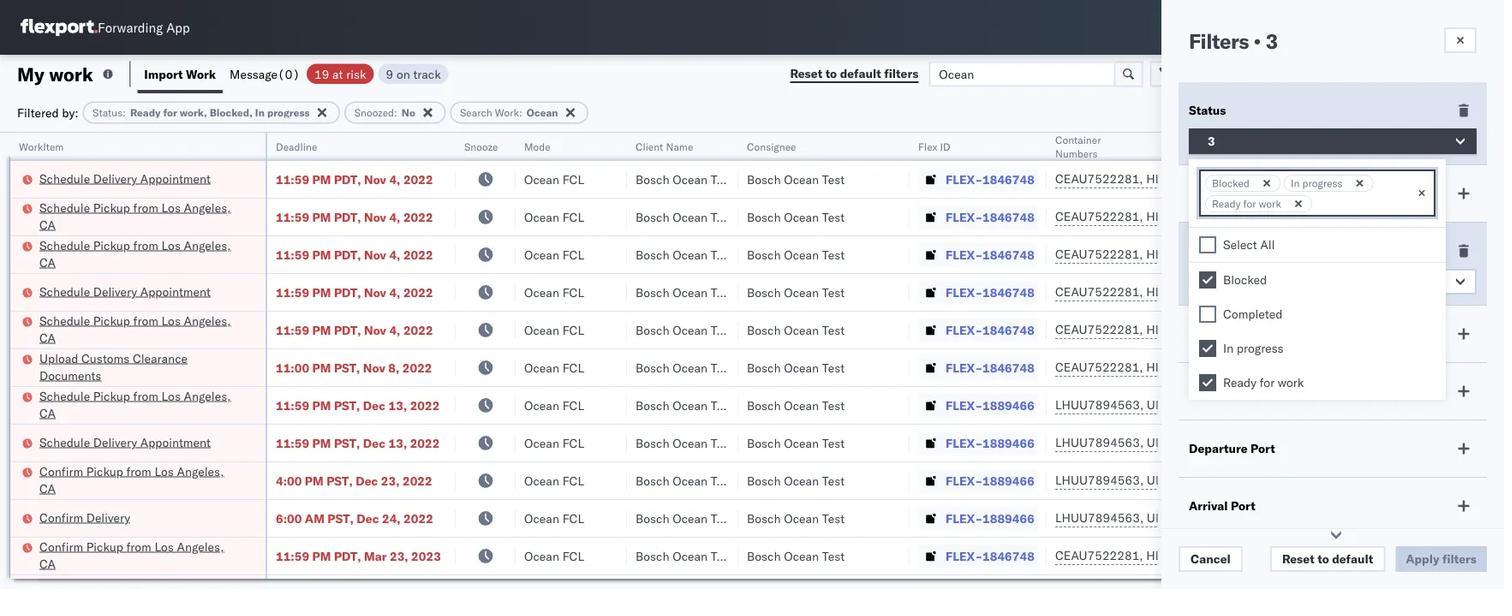 Task type: vqa. For each thing, say whether or not it's contained in the screenshot.
6:00 AM PST, Dec 24, 2022
yes



Task type: describe. For each thing, give the bounding box(es) containing it.
8,
[[388, 360, 400, 375]]

2 ocean fcl from the top
[[524, 209, 584, 224]]

ceau7522281, for confirm pickup from los angeles, ca button for 11:59 pm pdt, mar 23, 2023
[[1056, 548, 1144, 563]]

deadline
[[276, 140, 317, 153]]

gaurav for third the schedule delivery appointment link from the bottom of the page
[[1381, 172, 1420, 187]]

schedule pickup from los angeles, ca for schedule pickup from los angeles, ca link related to fourth schedule pickup from los angeles, ca button from the bottom
[[39, 200, 231, 232]]

consignee
[[747, 140, 796, 153]]

work for search
[[495, 106, 519, 119]]

1 abcdefg78456546 from the top
[[1167, 398, 1282, 413]]

mbl/mawb
[[1167, 140, 1227, 153]]

delivery for 2nd schedule delivery appointment button from the top of the page
[[93, 284, 137, 299]]

my work
[[17, 62, 93, 86]]

2 schedule delivery appointment button from the top
[[39, 283, 211, 302]]

by:
[[62, 105, 78, 120]]

4 lhuu7894563, uetu5238478 from the top
[[1056, 511, 1231, 526]]

7 test123456 from the top
[[1167, 549, 1239, 564]]

6 flex- from the top
[[946, 360, 983, 375]]

reset for reset to default
[[1283, 552, 1315, 567]]

no button
[[1189, 269, 1477, 295]]

at risk
[[1189, 186, 1227, 201]]

•
[[1254, 28, 1261, 54]]

confirm pickup from los angeles, ca button for 4:00 pm pst, dec 23, 2022
[[39, 463, 243, 499]]

flexport. image
[[21, 19, 98, 36]]

filters
[[1189, 28, 1249, 54]]

3 11:59 from the top
[[276, 247, 309, 262]]

9 fcl from the top
[[563, 473, 584, 488]]

2 gaurav from the top
[[1381, 209, 1420, 224]]

gaurav jawla for 2nd the schedule delivery appointment link from the top of the page
[[1381, 285, 1452, 300]]

snooze
[[464, 140, 498, 153]]

hlxu6269489, for fourth schedule pickup from los angeles, ca button from the bottom
[[1147, 209, 1234, 224]]

0 vertical spatial in
[[255, 106, 265, 119]]

schedule pickup from los angeles, ca for schedule pickup from los angeles, ca link for first schedule pickup from los angeles, ca button from the bottom
[[39, 389, 231, 421]]

1 vertical spatial for
[[1244, 197, 1257, 210]]

app
[[166, 19, 190, 36]]

message
[[230, 66, 278, 81]]

7 ocean fcl from the top
[[524, 398, 584, 413]]

(0)
[[278, 66, 300, 81]]

los for confirm pickup from los angeles, ca button for 11:59 pm pdt, mar 23, 2023
[[155, 539, 174, 554]]

reset to default filters
[[790, 66, 919, 81]]

batch
[[1409, 66, 1443, 81]]

1 ceau7522281, hlxu6269489, hlxu8034992 from the top
[[1056, 171, 1321, 186]]

0 vertical spatial ready for work
[[1212, 197, 1282, 210]]

am
[[305, 511, 325, 526]]

11:00 pm pst, nov 8, 2022
[[276, 360, 432, 375]]

9
[[386, 66, 393, 81]]

omkar savant for ceau7522281, hlxu6269489, hlxu8034992
[[1381, 247, 1457, 262]]

3 fcl from the top
[[563, 247, 584, 262]]

4 1846748 from the top
[[983, 285, 1035, 300]]

ceau7522281, for the upload customs clearance documents button
[[1056, 360, 1144, 375]]

1 horizontal spatial in progress
[[1291, 177, 1343, 190]]

in progress inside "list box"
[[1224, 341, 1284, 356]]

7 hlxu8034992 from the top
[[1237, 548, 1321, 563]]

reset to default button
[[1271, 547, 1386, 572]]

dec down "11:00 pm pst, nov 8, 2022"
[[363, 398, 386, 413]]

pst, up the 4:00 pm pst, dec 23, 2022
[[334, 436, 360, 451]]

7 fcl from the top
[[563, 398, 584, 413]]

4 lhuu7894563, from the top
[[1056, 511, 1144, 526]]

4 ceau7522281, hlxu6269489, hlxu8034992 from the top
[[1056, 284, 1321, 299]]

angeles, for schedule pickup from los angeles, ca link related to fourth schedule pickup from los angeles, ca button from the bottom
[[184, 200, 231, 215]]

1 horizontal spatial mode
[[1189, 326, 1221, 341]]

Search Work text field
[[929, 61, 1116, 87]]

schedule delivery appointment for first the schedule delivery appointment link from the bottom
[[39, 435, 211, 450]]

1 ocean fcl from the top
[[524, 172, 584, 187]]

1 horizontal spatial 3
[[1266, 28, 1278, 54]]

los for 2nd schedule pickup from los angeles, ca button from the bottom
[[161, 313, 181, 328]]

8 ocean fcl from the top
[[524, 436, 584, 451]]

completed
[[1224, 307, 1283, 322]]

1 1846748 from the top
[[983, 172, 1035, 187]]

file exception
[[1213, 66, 1293, 81]]

my
[[17, 62, 44, 86]]

4 11:59 from the top
[[276, 285, 309, 300]]

actions
[[1453, 140, 1489, 153]]

flex
[[919, 140, 938, 153]]

0 vertical spatial ready
[[130, 106, 161, 119]]

container numbers button
[[1047, 129, 1141, 160]]

appointment for first the schedule delivery appointment link from the bottom
[[140, 435, 211, 450]]

3 flex-1846748 from the top
[[946, 247, 1035, 262]]

resize handle column header for deadline
[[435, 133, 456, 589]]

id
[[940, 140, 951, 153]]

resize handle column header for workitem
[[245, 133, 266, 589]]

11:59 pm pdt, mar 23, 2023
[[276, 549, 441, 564]]

batch action button
[[1383, 61, 1495, 87]]

dec up the 4:00 pm pst, dec 23, 2022
[[363, 436, 386, 451]]

24,
[[382, 511, 401, 526]]

9 flex- from the top
[[946, 473, 983, 488]]

ca for 2nd schedule pickup from los angeles, ca button from the bottom's schedule pickup from los angeles, ca link
[[39, 330, 56, 345]]

upload customs clearance documents
[[39, 351, 188, 383]]

arrival
[[1189, 499, 1228, 514]]

6 test123456 from the top
[[1167, 360, 1239, 375]]

1 11:59 pm pdt, nov 4, 2022 from the top
[[276, 172, 433, 187]]

1 1889466 from the top
[[983, 398, 1035, 413]]

3 hlxu8034992 from the top
[[1237, 247, 1321, 262]]

gaurav for 2nd the schedule delivery appointment link from the top of the page
[[1381, 285, 1420, 300]]

name inside button
[[666, 140, 693, 153]]

1 hlxu6269489, from the top
[[1147, 171, 1234, 186]]

confirm for 11:59 pm pdt, mar 23, 2023
[[39, 539, 83, 554]]

2 flex- from the top
[[946, 209, 983, 224]]

resize handle column header for flex id
[[1026, 133, 1047, 589]]

numbers for container numbers
[[1056, 147, 1098, 160]]

11:59 pm pdt, nov 4, 2022 for 2nd schedule pickup from los angeles, ca button from the bottom
[[276, 323, 433, 338]]

ceau7522281, hlxu6269489, hlxu8034992 for fourth schedule pickup from los angeles, ca button from the bottom
[[1056, 209, 1321, 224]]

ceau7522281, hlxu6269489, hlxu8034992 for 2nd schedule pickup from los angeles, ca button from the bottom
[[1056, 322, 1321, 337]]

dec up 6:00 am pst, dec 24, 2022
[[356, 473, 378, 488]]

reset to default
[[1283, 552, 1374, 567]]

1 fcl from the top
[[563, 172, 584, 187]]

upload customs clearance documents button
[[39, 350, 243, 386]]

upload
[[39, 351, 78, 366]]

documents
[[39, 368, 101, 383]]

8 fcl from the top
[[563, 436, 584, 451]]

pst, for upload customs clearance documents
[[334, 360, 360, 375]]

2 11:59 pm pst, dec 13, 2022 from the top
[[276, 436, 440, 451]]

6:00 am pst, dec 24, 2022
[[276, 511, 433, 526]]

5 flex- from the top
[[946, 323, 983, 338]]

los for 2nd schedule pickup from los angeles, ca button
[[161, 238, 181, 253]]

forwarding
[[98, 19, 163, 36]]

arrival port
[[1189, 499, 1256, 514]]

1 vertical spatial work
[[1259, 197, 1282, 210]]

select
[[1224, 237, 1258, 252]]

resize handle column header for consignee
[[889, 133, 910, 589]]

3 schedule delivery appointment link from the top
[[39, 434, 211, 451]]

4 11:59 pm pdt, nov 4, 2022 from the top
[[276, 285, 433, 300]]

mbl/mawb numbers
[[1167, 140, 1272, 153]]

0 vertical spatial no
[[402, 106, 415, 119]]

pm for 2nd schedule pickup from los angeles, ca button
[[312, 247, 331, 262]]

import
[[144, 66, 183, 81]]

2 1889466 from the top
[[983, 436, 1035, 451]]

forwarding app link
[[21, 19, 190, 36]]

2 hlxu8034992 from the top
[[1237, 209, 1321, 224]]

1 vertical spatial client name
[[1189, 384, 1260, 399]]

ceau7522281, for 2nd schedule pickup from los angeles, ca button
[[1056, 247, 1144, 262]]

4 flex-1889466 from the top
[[946, 511, 1035, 526]]

schedule for 2nd schedule pickup from los angeles, ca button from the bottom
[[39, 313, 90, 328]]

1846748 for fourth schedule pickup from los angeles, ca button from the bottom
[[983, 209, 1035, 224]]

confirm delivery button
[[39, 509, 130, 528]]

cancel button
[[1179, 547, 1243, 572]]

0 vertical spatial for
[[163, 106, 177, 119]]

status for status : ready for work, blocked, in progress
[[93, 106, 123, 119]]

4 1889466 from the top
[[983, 511, 1035, 526]]

confirm delivery
[[39, 510, 130, 525]]

1 vertical spatial risk
[[1205, 186, 1227, 201]]

1 ceau7522281, from the top
[[1056, 171, 1144, 186]]

6 ocean fcl from the top
[[524, 360, 584, 375]]

4, for 2nd schedule pickup from los angeles, ca button's schedule pickup from los angeles, ca link
[[389, 247, 401, 262]]

resize handle column header for mode
[[607, 133, 627, 589]]

4 ceau7522281, from the top
[[1056, 284, 1144, 299]]

on
[[397, 66, 410, 81]]

1 test123456 from the top
[[1167, 172, 1239, 187]]

11:59 pm pdt, nov 4, 2022 for 2nd schedule pickup from los angeles, ca button
[[276, 247, 433, 262]]

3 resize handle column header from the left
[[495, 133, 516, 589]]

schedule for 1st schedule delivery appointment button from the bottom
[[39, 435, 90, 450]]

1 vertical spatial client
[[1189, 384, 1224, 399]]

schedule pickup from los angeles, ca link for 2nd schedule pickup from los angeles, ca button from the bottom
[[39, 312, 243, 347]]

snoozed for snoozed
[[1189, 243, 1238, 258]]

nov for 2nd schedule pickup from los angeles, ca button's schedule pickup from los angeles, ca link
[[364, 247, 386, 262]]

1846748 for 2nd schedule pickup from los angeles, ca button from the bottom
[[983, 323, 1035, 338]]

filtered
[[17, 105, 59, 120]]

ca for schedule pickup from los angeles, ca link for first schedule pickup from los angeles, ca button from the bottom
[[39, 406, 56, 421]]

10 ocean fcl from the top
[[524, 511, 584, 526]]

3 test123456 from the top
[[1167, 247, 1239, 262]]

2 vertical spatial work
[[1278, 375, 1304, 390]]

1 schedule delivery appointment button from the top
[[39, 170, 211, 189]]

11:59 pm pdt, nov 4, 2022 for fourth schedule pickup from los angeles, ca button from the bottom
[[276, 209, 433, 224]]

client name button
[[627, 136, 721, 153]]

track
[[413, 66, 441, 81]]

exception
[[1237, 66, 1293, 81]]

1 pdt, from the top
[[334, 172, 361, 187]]

select all
[[1224, 237, 1275, 252]]

1 flex-1846748 from the top
[[946, 172, 1035, 187]]

mar
[[364, 549, 387, 564]]

angeles, for confirm pickup from los angeles, ca link corresponding to 11:59
[[177, 539, 224, 554]]

4 4, from the top
[[389, 285, 401, 300]]

mbl/mawb numbers button
[[1158, 136, 1356, 153]]

1 schedule delivery appointment link from the top
[[39, 170, 211, 187]]

4 flex-1846748 from the top
[[946, 285, 1035, 300]]

4 hlxu8034992 from the top
[[1237, 284, 1321, 299]]

to for reset to default filters
[[826, 66, 837, 81]]

2 11:59 from the top
[[276, 209, 309, 224]]

search
[[460, 106, 492, 119]]

3 : from the left
[[519, 106, 522, 119]]

default for reset to default
[[1333, 552, 1374, 567]]

8 flex- from the top
[[946, 436, 983, 451]]

import work
[[144, 66, 216, 81]]

2 fcl from the top
[[563, 209, 584, 224]]

11 fcl from the top
[[563, 549, 584, 564]]

4 schedule pickup from los angeles, ca button from the top
[[39, 388, 243, 424]]

list box containing select all
[[1189, 228, 1446, 400]]

dec left the 24,
[[357, 511, 379, 526]]

file
[[1213, 66, 1234, 81]]

all
[[1261, 237, 1275, 252]]

client inside button
[[636, 140, 663, 153]]

2 schedule pickup from los angeles, ca button from the top
[[39, 237, 243, 273]]

cancel
[[1191, 552, 1231, 567]]

schedule for 2nd schedule delivery appointment button from the top of the page
[[39, 284, 90, 299]]

6 flex-1846748 from the top
[[946, 360, 1035, 375]]

4 pdt, from the top
[[334, 285, 361, 300]]

4 hlxu6269489, from the top
[[1147, 284, 1234, 299]]

3 ocean fcl from the top
[[524, 247, 584, 262]]

2 gaurav jawla from the top
[[1381, 209, 1452, 224]]

filters
[[884, 66, 919, 81]]

3 schedule delivery appointment button from the top
[[39, 434, 211, 453]]

ceau7522281, hlxu6269489, hlxu8034992 for 2nd schedule pickup from los angeles, ca button
[[1056, 247, 1321, 262]]

1 vertical spatial in
[[1291, 177, 1300, 190]]

pst, for schedule pickup from los angeles, ca
[[334, 398, 360, 413]]

3 inside button
[[1208, 134, 1216, 149]]

angeles, for 2nd schedule pickup from los angeles, ca button from the bottom's schedule pickup from los angeles, ca link
[[184, 313, 231, 328]]

1 uetu5238478 from the top
[[1147, 398, 1231, 413]]

workitem
[[19, 140, 64, 153]]

3 flex-1889466 from the top
[[946, 473, 1035, 488]]

11 ocean fcl from the top
[[524, 549, 584, 564]]

container
[[1056, 133, 1101, 146]]

message (0)
[[230, 66, 300, 81]]

batch action
[[1409, 66, 1484, 81]]

jawla for third the schedule delivery appointment link from the bottom of the page
[[1423, 172, 1452, 187]]

7 flex-1846748 from the top
[[946, 549, 1035, 564]]

1 11:59 pm pst, dec 13, 2022 from the top
[[276, 398, 440, 413]]

os button
[[1445, 8, 1484, 47]]

clearance
[[133, 351, 188, 366]]

10 resize handle column header from the left
[[1463, 133, 1484, 589]]

deadline button
[[267, 136, 439, 153]]

: for status
[[123, 106, 126, 119]]

1 4, from the top
[[389, 172, 401, 187]]

1 schedule pickup from los angeles, ca button from the top
[[39, 199, 243, 235]]

Search Shipments (/) text field
[[1176, 15, 1342, 40]]

at
[[1189, 186, 1203, 201]]

3 lhuu7894563, from the top
[[1056, 473, 1144, 488]]

work,
[[180, 106, 207, 119]]

4 fcl from the top
[[563, 285, 584, 300]]

pdt, for 2nd schedule pickup from los angeles, ca button from the bottom
[[334, 323, 361, 338]]

2 test123456 from the top
[[1167, 209, 1239, 224]]

to for reset to default
[[1318, 552, 1330, 567]]

19 at risk
[[315, 66, 366, 81]]

search work : ocean
[[460, 106, 558, 119]]

4:00
[[276, 473, 302, 488]]

flex id
[[919, 140, 951, 153]]

ca for 2nd schedule pickup from los angeles, ca button's schedule pickup from los angeles, ca link
[[39, 255, 56, 270]]

5 11:59 from the top
[[276, 323, 309, 338]]

departure port
[[1189, 441, 1276, 456]]

schedule for third schedule delivery appointment button from the bottom of the page
[[39, 171, 90, 186]]

0 vertical spatial blocked
[[1212, 177, 1250, 190]]

reset for reset to default filters
[[790, 66, 823, 81]]

1846748 for confirm pickup from los angeles, ca button for 11:59 pm pdt, mar 23, 2023
[[983, 549, 1035, 564]]

filters • 3
[[1189, 28, 1278, 54]]

confirm pickup from los angeles, ca link for 4:00
[[39, 463, 243, 497]]

import work button
[[137, 55, 223, 93]]

blocked,
[[210, 106, 253, 119]]

schedule delivery appointment for 2nd the schedule delivery appointment link from the top of the page
[[39, 284, 211, 299]]

11 flex- from the top
[[946, 549, 983, 564]]

upload customs clearance documents link
[[39, 350, 243, 384]]



Task type: locate. For each thing, give the bounding box(es) containing it.
2 vertical spatial ready
[[1224, 375, 1257, 390]]

delivery for 1st schedule delivery appointment button from the bottom
[[93, 435, 137, 450]]

status for status
[[1189, 103, 1226, 118]]

1 confirm pickup from los angeles, ca from the top
[[39, 464, 224, 496]]

schedule pickup from los angeles, ca
[[39, 200, 231, 232], [39, 238, 231, 270], [39, 313, 231, 345], [39, 389, 231, 421]]

schedule pickup from los angeles, ca button
[[39, 199, 243, 235], [39, 237, 243, 273], [39, 312, 243, 348], [39, 388, 243, 424]]

4, for 2nd schedule pickup from los angeles, ca button from the bottom's schedule pickup from los angeles, ca link
[[389, 323, 401, 338]]

pm
[[312, 172, 331, 187], [312, 209, 331, 224], [312, 247, 331, 262], [312, 285, 331, 300], [312, 323, 331, 338], [312, 360, 331, 375], [312, 398, 331, 413], [312, 436, 331, 451], [305, 473, 324, 488], [312, 549, 331, 564]]

confirm delivery link
[[39, 509, 130, 527]]

ready for work up select all
[[1212, 197, 1282, 210]]

work up all
[[1259, 197, 1282, 210]]

pst, right am
[[328, 511, 354, 526]]

5 pdt, from the top
[[334, 323, 361, 338]]

progress down "3" button
[[1303, 177, 1343, 190]]

2 13, from the top
[[389, 436, 407, 451]]

work for import
[[186, 66, 216, 81]]

1 vertical spatial name
[[1227, 384, 1260, 399]]

schedule delivery appointment button up customs
[[39, 283, 211, 302]]

0 horizontal spatial mode
[[524, 140, 551, 153]]

1 horizontal spatial snoozed
[[1189, 243, 1238, 258]]

action
[[1446, 66, 1484, 81]]

schedule pickup from los angeles, ca link for first schedule pickup from los angeles, ca button from the bottom
[[39, 388, 243, 422]]

: right search
[[519, 106, 522, 119]]

13, up the 4:00 pm pst, dec 23, 2022
[[389, 436, 407, 451]]

schedule delivery appointment button down the upload customs clearance documents button
[[39, 434, 211, 453]]

schedule delivery appointment button down workitem button
[[39, 170, 211, 189]]

pst, up 6:00 am pst, dec 24, 2022
[[327, 473, 353, 488]]

nov for 2nd schedule pickup from los angeles, ca button from the bottom's schedule pickup from los angeles, ca link
[[364, 323, 386, 338]]

container numbers
[[1056, 133, 1101, 160]]

ocean fcl
[[524, 172, 584, 187], [524, 209, 584, 224], [524, 247, 584, 262], [524, 285, 584, 300], [524, 323, 584, 338], [524, 360, 584, 375], [524, 398, 584, 413], [524, 436, 584, 451], [524, 473, 584, 488], [524, 511, 584, 526], [524, 549, 584, 564]]

appointment down workitem button
[[140, 171, 211, 186]]

4 flex- from the top
[[946, 285, 983, 300]]

1 vertical spatial mode
[[1189, 326, 1221, 341]]

workitem button
[[10, 136, 248, 153]]

hlxu8034992
[[1237, 171, 1321, 186], [1237, 209, 1321, 224], [1237, 247, 1321, 262], [1237, 284, 1321, 299], [1237, 322, 1321, 337], [1237, 360, 1321, 375], [1237, 548, 1321, 563]]

1 vertical spatial progress
[[1303, 177, 1343, 190]]

0 vertical spatial schedule delivery appointment
[[39, 171, 211, 186]]

work
[[49, 62, 93, 86], [1259, 197, 1282, 210], [1278, 375, 1304, 390]]

pst, down "11:00 pm pst, nov 8, 2022"
[[334, 398, 360, 413]]

2 vertical spatial confirm
[[39, 539, 83, 554]]

1 vertical spatial confirm pickup from los angeles, ca link
[[39, 539, 243, 573]]

1 flex- from the top
[[946, 172, 983, 187]]

work down completed
[[1278, 375, 1304, 390]]

0 horizontal spatial risk
[[346, 66, 366, 81]]

resize handle column header for container numbers
[[1138, 133, 1158, 589]]

los for first schedule pickup from los angeles, ca button from the bottom
[[161, 389, 181, 404]]

resize handle column header
[[245, 133, 266, 589], [435, 133, 456, 589], [495, 133, 516, 589], [607, 133, 627, 589], [718, 133, 739, 589], [889, 133, 910, 589], [1026, 133, 1047, 589], [1138, 133, 1158, 589], [1352, 133, 1373, 589], [1463, 133, 1484, 589], [1474, 133, 1494, 589]]

schedule delivery appointment link down workitem button
[[39, 170, 211, 187]]

schedule delivery appointment link up customs
[[39, 283, 211, 300]]

1 horizontal spatial work
[[495, 106, 519, 119]]

2 11:59 pm pdt, nov 4, 2022 from the top
[[276, 209, 433, 224]]

3 button
[[1189, 129, 1477, 154]]

appointment down the upload customs clearance documents button
[[140, 435, 211, 450]]

ceau7522281, for 2nd schedule pickup from los angeles, ca button from the bottom
[[1056, 322, 1144, 337]]

1 vertical spatial 23,
[[390, 549, 408, 564]]

3 1889466 from the top
[[983, 473, 1035, 488]]

schedule delivery appointment down workitem button
[[39, 171, 211, 186]]

1 omkar from the top
[[1381, 247, 1417, 262]]

delivery inside "link"
[[86, 510, 130, 525]]

6 hlxu6269489, from the top
[[1147, 360, 1234, 375]]

1 vertical spatial 11:59 pm pst, dec 13, 2022
[[276, 436, 440, 451]]

3 schedule delivery appointment from the top
[[39, 435, 211, 450]]

list box
[[1189, 228, 1446, 400]]

hlxu6269489, for 2nd schedule pickup from los angeles, ca button from the bottom
[[1147, 322, 1234, 337]]

1 vertical spatial ready for work
[[1224, 375, 1304, 390]]

in progress down completed
[[1224, 341, 1284, 356]]

23, up the 24,
[[381, 473, 400, 488]]

3 schedule from the top
[[39, 238, 90, 253]]

1 horizontal spatial for
[[1244, 197, 1257, 210]]

omkar savant for lhuu7894563, uetu5238478
[[1381, 473, 1457, 488]]

0 horizontal spatial numbers
[[1056, 147, 1098, 160]]

pickup
[[93, 200, 130, 215], [93, 238, 130, 253], [93, 313, 130, 328], [93, 389, 130, 404], [86, 464, 123, 479], [86, 539, 123, 554]]

angeles, for schedule pickup from los angeles, ca link for first schedule pickup from los angeles, ca button from the bottom
[[184, 389, 231, 404]]

nov
[[364, 172, 386, 187], [364, 209, 386, 224], [364, 247, 386, 262], [364, 285, 386, 300], [364, 323, 386, 338], [363, 360, 385, 375]]

5 ceau7522281, hlxu6269489, hlxu8034992 from the top
[[1056, 322, 1321, 337]]

default inside button
[[840, 66, 881, 81]]

1 vertical spatial omkar savant
[[1381, 473, 1457, 488]]

ceau7522281, hlxu6269489, hlxu8034992 for the upload customs clearance documents button
[[1056, 360, 1321, 375]]

file exception button
[[1186, 61, 1304, 87], [1186, 61, 1304, 87]]

bosch
[[636, 172, 670, 187], [747, 172, 781, 187], [636, 209, 670, 224], [747, 209, 781, 224], [636, 247, 670, 262], [747, 247, 781, 262], [636, 285, 670, 300], [747, 285, 781, 300], [636, 323, 670, 338], [747, 323, 781, 338], [636, 360, 670, 375], [747, 360, 781, 375], [636, 398, 670, 413], [747, 398, 781, 413], [636, 436, 670, 451], [747, 436, 781, 451], [636, 473, 670, 488], [747, 473, 781, 488], [636, 511, 670, 526], [747, 511, 781, 526], [636, 549, 670, 564], [747, 549, 781, 564]]

reset inside button
[[790, 66, 823, 81]]

1846748 for the upload customs clearance documents button
[[983, 360, 1035, 375]]

appointment for third the schedule delivery appointment link from the bottom of the page
[[140, 171, 211, 186]]

pst, for confirm pickup from los angeles, ca
[[327, 473, 353, 488]]

numbers down "container"
[[1056, 147, 1098, 160]]

10 fcl from the top
[[563, 511, 584, 526]]

for up select all
[[1244, 197, 1257, 210]]

confirm pickup from los angeles, ca link up confirm delivery
[[39, 463, 243, 497]]

progress
[[267, 106, 310, 119], [1303, 177, 1343, 190], [1237, 341, 1284, 356]]

no down select
[[1208, 274, 1224, 289]]

progress down completed
[[1237, 341, 1284, 356]]

confirm pickup from los angeles, ca button
[[39, 463, 243, 499], [39, 539, 243, 575]]

numbers inside container numbers
[[1056, 147, 1098, 160]]

2 horizontal spatial in
[[1291, 177, 1300, 190]]

schedule pickup from los angeles, ca for 2nd schedule pickup from los angeles, ca button's schedule pickup from los angeles, ca link
[[39, 238, 231, 270]]

1 lhuu7894563, from the top
[[1056, 398, 1144, 413]]

default for reset to default filters
[[840, 66, 881, 81]]

delivery for the confirm delivery button
[[86, 510, 130, 525]]

status up mbl/mawb
[[1189, 103, 1226, 118]]

from
[[133, 200, 158, 215], [133, 238, 158, 253], [133, 313, 158, 328], [133, 389, 158, 404], [126, 464, 151, 479], [126, 539, 151, 554]]

2 omkar from the top
[[1381, 473, 1417, 488]]

0 horizontal spatial client
[[636, 140, 663, 153]]

schedule
[[39, 171, 90, 186], [39, 200, 90, 215], [39, 238, 90, 253], [39, 284, 90, 299], [39, 313, 90, 328], [39, 389, 90, 404], [39, 435, 90, 450]]

2 vertical spatial jawla
[[1423, 285, 1452, 300]]

os
[[1456, 21, 1473, 34]]

confirm pickup from los angeles, ca button down the confirm delivery button
[[39, 539, 243, 575]]

client name inside button
[[636, 140, 693, 153]]

1 lhuu7894563, uetu5238478 from the top
[[1056, 398, 1231, 413]]

2 confirm from the top
[[39, 510, 83, 525]]

7 flex- from the top
[[946, 398, 983, 413]]

ready for work
[[1212, 197, 1282, 210], [1224, 375, 1304, 390]]

1 vertical spatial 13,
[[389, 436, 407, 451]]

schedule pickup from los angeles, ca link
[[39, 199, 243, 233], [39, 237, 243, 271], [39, 312, 243, 347], [39, 388, 243, 422]]

23, for 2023
[[390, 549, 408, 564]]

None text field
[[1316, 196, 1333, 211]]

0 horizontal spatial reset
[[790, 66, 823, 81]]

ready up "departure port"
[[1224, 375, 1257, 390]]

2 horizontal spatial :
[[519, 106, 522, 119]]

0 vertical spatial mode
[[524, 140, 551, 153]]

19
[[315, 66, 329, 81]]

1 horizontal spatial no
[[1208, 274, 1224, 289]]

angeles, for 4:00 confirm pickup from los angeles, ca link
[[177, 464, 224, 479]]

11 resize handle column header from the left
[[1474, 133, 1494, 589]]

2 appointment from the top
[[140, 284, 211, 299]]

1 horizontal spatial numbers
[[1229, 140, 1272, 153]]

blocked right at
[[1212, 177, 1250, 190]]

0 vertical spatial confirm pickup from los angeles, ca link
[[39, 463, 243, 497]]

1 vertical spatial blocked
[[1224, 272, 1267, 287]]

schedule delivery appointment down the upload customs clearance documents button
[[39, 435, 211, 450]]

1 appointment from the top
[[140, 171, 211, 186]]

3 pdt, from the top
[[334, 247, 361, 262]]

0 horizontal spatial :
[[123, 106, 126, 119]]

schedule delivery appointment up customs
[[39, 284, 211, 299]]

0 horizontal spatial progress
[[267, 106, 310, 119]]

numbers right mbl/mawb
[[1229, 140, 1272, 153]]

11:59 pm pst, dec 13, 2022 up the 4:00 pm pst, dec 23, 2022
[[276, 436, 440, 451]]

work up the by:
[[49, 62, 93, 86]]

pdt, for fourth schedule pickup from los angeles, ca button from the bottom
[[334, 209, 361, 224]]

schedule for fourth schedule pickup from los angeles, ca button from the bottom
[[39, 200, 90, 215]]

2 lhuu7894563, from the top
[[1056, 435, 1144, 450]]

1 hlxu8034992 from the top
[[1237, 171, 1321, 186]]

abcdefg78456546
[[1167, 398, 1282, 413], [1167, 436, 1282, 451], [1167, 473, 1282, 488], [1167, 511, 1282, 526]]

5 hlxu8034992 from the top
[[1237, 322, 1321, 337]]

7 1846748 from the top
[[983, 549, 1035, 564]]

11:59 pm pdt, nov 4, 2022
[[276, 172, 433, 187], [276, 209, 433, 224], [276, 247, 433, 262], [276, 285, 433, 300], [276, 323, 433, 338]]

0 vertical spatial jawla
[[1423, 172, 1452, 187]]

1 horizontal spatial :
[[394, 106, 397, 119]]

at
[[333, 66, 343, 81]]

1 vertical spatial gaurav
[[1381, 209, 1420, 224]]

9 ocean fcl from the top
[[524, 473, 584, 488]]

in down mbl/mawb numbers button
[[1291, 177, 1300, 190]]

port right arrival
[[1231, 499, 1256, 514]]

0 vertical spatial port
[[1251, 441, 1276, 456]]

3 uetu5238478 from the top
[[1147, 473, 1231, 488]]

5 hlxu6269489, from the top
[[1147, 322, 1234, 337]]

schedule pickup from los angeles, ca link for fourth schedule pickup from los angeles, ca button from the bottom
[[39, 199, 243, 233]]

0 vertical spatial name
[[666, 140, 693, 153]]

4 resize handle column header from the left
[[607, 133, 627, 589]]

7 11:59 from the top
[[276, 436, 309, 451]]

0 vertical spatial 11:59 pm pst, dec 13, 2022
[[276, 398, 440, 413]]

pm for first schedule pickup from los angeles, ca button from the bottom
[[312, 398, 331, 413]]

ready up workitem button
[[130, 106, 161, 119]]

work right import
[[186, 66, 216, 81]]

ready right at
[[1212, 197, 1241, 210]]

2 vertical spatial progress
[[1237, 341, 1284, 356]]

1 vertical spatial to
[[1318, 552, 1330, 567]]

ca for confirm pickup from los angeles, ca link corresponding to 11:59
[[39, 557, 56, 572]]

0 vertical spatial schedule delivery appointment link
[[39, 170, 211, 187]]

1 horizontal spatial risk
[[1205, 186, 1227, 201]]

port for arrival port
[[1231, 499, 1256, 514]]

schedule for 2nd schedule pickup from los angeles, ca button
[[39, 238, 90, 253]]

11:59 pm pst, dec 13, 2022 down "11:00 pm pst, nov 8, 2022"
[[276, 398, 440, 413]]

filtered by:
[[17, 105, 78, 120]]

resize handle column header for client name
[[718, 133, 739, 589]]

2 vertical spatial gaurav
[[1381, 285, 1420, 300]]

1 vertical spatial appointment
[[140, 284, 211, 299]]

confirm for 4:00 pm pst, dec 23, 2022
[[39, 464, 83, 479]]

mode inside button
[[524, 140, 551, 153]]

0 horizontal spatial status
[[93, 106, 123, 119]]

0 vertical spatial work
[[49, 62, 93, 86]]

: down on
[[394, 106, 397, 119]]

numbers for mbl/mawb numbers
[[1229, 140, 1272, 153]]

9 on track
[[386, 66, 441, 81]]

in progress down "3" button
[[1291, 177, 1343, 190]]

2 ceau7522281, from the top
[[1056, 209, 1144, 224]]

: up workitem button
[[123, 106, 126, 119]]

0 vertical spatial 3
[[1266, 28, 1278, 54]]

uetu5238478
[[1147, 398, 1231, 413], [1147, 435, 1231, 450], [1147, 473, 1231, 488], [1147, 511, 1231, 526]]

1 schedule pickup from los angeles, ca from the top
[[39, 200, 231, 232]]

7 resize handle column header from the left
[[1026, 133, 1047, 589]]

reset inside button
[[1283, 552, 1315, 567]]

0 vertical spatial confirm pickup from los angeles, ca
[[39, 464, 224, 496]]

2 resize handle column header from the left
[[435, 133, 456, 589]]

schedule delivery appointment link
[[39, 170, 211, 187], [39, 283, 211, 300], [39, 434, 211, 451]]

gaurav jawla for third the schedule delivery appointment link from the bottom of the page
[[1381, 172, 1452, 187]]

nov for "upload customs clearance documents" link
[[363, 360, 385, 375]]

1 vertical spatial omkar
[[1381, 473, 1417, 488]]

confirm pickup from los angeles, ca down the confirm delivery button
[[39, 539, 224, 572]]

2 hlxu6269489, from the top
[[1147, 209, 1234, 224]]

23, for 2022
[[381, 473, 400, 488]]

0 horizontal spatial work
[[186, 66, 216, 81]]

None checkbox
[[1200, 272, 1217, 289]]

angeles, for 2nd schedule pickup from los angeles, ca button's schedule pickup from los angeles, ca link
[[184, 238, 231, 253]]

confirm pickup from los angeles, ca link
[[39, 463, 243, 497], [39, 539, 243, 573]]

gaurav jawla
[[1381, 172, 1452, 187], [1381, 209, 1452, 224], [1381, 285, 1452, 300]]

delivery
[[93, 171, 137, 186], [93, 284, 137, 299], [93, 435, 137, 450], [86, 510, 130, 525]]

3 schedule pickup from los angeles, ca button from the top
[[39, 312, 243, 348]]

3 confirm from the top
[[39, 539, 83, 554]]

snoozed : no
[[354, 106, 415, 119]]

port for departure port
[[1251, 441, 1276, 456]]

1 vertical spatial work
[[495, 106, 519, 119]]

1 vertical spatial ready
[[1212, 197, 1241, 210]]

hlxu6269489, for the upload customs clearance documents button
[[1147, 360, 1234, 375]]

operator
[[1381, 140, 1422, 153]]

snoozed for snoozed : no
[[354, 106, 394, 119]]

0 horizontal spatial in progress
[[1224, 341, 1284, 356]]

5 11:59 pm pdt, nov 4, 2022 from the top
[[276, 323, 433, 338]]

1 horizontal spatial status
[[1189, 103, 1226, 118]]

work inside button
[[186, 66, 216, 81]]

2 vertical spatial schedule delivery appointment button
[[39, 434, 211, 453]]

1 vertical spatial confirm
[[39, 510, 83, 525]]

4 test123456 from the top
[[1167, 285, 1239, 300]]

1 vertical spatial port
[[1231, 499, 1256, 514]]

lhuu7894563,
[[1056, 398, 1144, 413], [1056, 435, 1144, 450], [1056, 473, 1144, 488], [1056, 511, 1144, 526]]

0 vertical spatial snoozed
[[354, 106, 394, 119]]

hlxu6269489, for 2nd schedule pickup from los angeles, ca button
[[1147, 247, 1234, 262]]

for
[[163, 106, 177, 119], [1244, 197, 1257, 210], [1260, 375, 1275, 390]]

6:00
[[276, 511, 302, 526]]

2 lhuu7894563, uetu5238478 from the top
[[1056, 435, 1231, 450]]

1 horizontal spatial progress
[[1237, 341, 1284, 356]]

10 flex- from the top
[[946, 511, 983, 526]]

to inside reset to default filters button
[[826, 66, 837, 81]]

1 : from the left
[[123, 106, 126, 119]]

1 vertical spatial no
[[1208, 274, 1224, 289]]

0 vertical spatial gaurav
[[1381, 172, 1420, 187]]

progress up deadline
[[267, 106, 310, 119]]

11:00
[[276, 360, 309, 375]]

confirm inside confirm delivery "link"
[[39, 510, 83, 525]]

0 horizontal spatial no
[[402, 106, 415, 119]]

1 vertical spatial savant
[[1420, 473, 1457, 488]]

2 vertical spatial for
[[1260, 375, 1275, 390]]

pm for 4:00 pm pst, dec 23, 2022 confirm pickup from los angeles, ca button
[[305, 473, 324, 488]]

6 resize handle column header from the left
[[889, 133, 910, 589]]

0 vertical spatial client name
[[636, 140, 693, 153]]

ready
[[130, 106, 161, 119], [1212, 197, 1241, 210], [1224, 375, 1257, 390]]

2 confirm pickup from los angeles, ca from the top
[[39, 539, 224, 572]]

3 schedule pickup from los angeles, ca link from the top
[[39, 312, 243, 347]]

for left work,
[[163, 106, 177, 119]]

1 vertical spatial schedule delivery appointment
[[39, 284, 211, 299]]

0 vertical spatial savant
[[1420, 247, 1457, 262]]

default inside button
[[1333, 552, 1374, 567]]

snoozed up deadline button
[[354, 106, 394, 119]]

flex-1889466
[[946, 398, 1035, 413], [946, 436, 1035, 451], [946, 473, 1035, 488], [946, 511, 1035, 526]]

1846748
[[983, 172, 1035, 187], [983, 209, 1035, 224], [983, 247, 1035, 262], [983, 285, 1035, 300], [983, 323, 1035, 338], [983, 360, 1035, 375], [983, 549, 1035, 564]]

confirm pickup from los angeles, ca up confirm delivery
[[39, 464, 224, 496]]

pm for the upload customs clearance documents button
[[312, 360, 331, 375]]

0 horizontal spatial in
[[255, 106, 265, 119]]

1 vertical spatial snoozed
[[1189, 243, 1238, 258]]

1 flex-1889466 from the top
[[946, 398, 1035, 413]]

3 11:59 pm pdt, nov 4, 2022 from the top
[[276, 247, 433, 262]]

status
[[1189, 103, 1226, 118], [93, 106, 123, 119]]

pm for fourth schedule pickup from los angeles, ca button from the bottom
[[312, 209, 331, 224]]

0 horizontal spatial snoozed
[[354, 106, 394, 119]]

reset to default filters button
[[780, 61, 929, 87]]

2023
[[411, 549, 441, 564]]

confirm pickup from los angeles, ca link down the confirm delivery button
[[39, 539, 243, 573]]

11:59
[[276, 172, 309, 187], [276, 209, 309, 224], [276, 247, 309, 262], [276, 285, 309, 300], [276, 323, 309, 338], [276, 398, 309, 413], [276, 436, 309, 451], [276, 549, 309, 564]]

0 vertical spatial to
[[826, 66, 837, 81]]

4 abcdefg78456546 from the top
[[1167, 511, 1282, 526]]

for down completed
[[1260, 375, 1275, 390]]

2022
[[403, 172, 433, 187], [403, 209, 433, 224], [403, 247, 433, 262], [403, 285, 433, 300], [403, 323, 433, 338], [403, 360, 432, 375], [410, 398, 440, 413], [410, 436, 440, 451], [403, 473, 432, 488], [404, 511, 433, 526]]

appointment up clearance
[[140, 284, 211, 299]]

status : ready for work, blocked, in progress
[[93, 106, 310, 119]]

2 vertical spatial appointment
[[140, 435, 211, 450]]

blocked up completed
[[1224, 272, 1267, 287]]

schedule for first schedule pickup from los angeles, ca button from the bottom
[[39, 389, 90, 404]]

ready for work down completed
[[1224, 375, 1304, 390]]

schedule delivery appointment
[[39, 171, 211, 186], [39, 284, 211, 299], [39, 435, 211, 450]]

pm for 2nd schedule pickup from los angeles, ca button from the bottom
[[312, 323, 331, 338]]

2 abcdefg78456546 from the top
[[1167, 436, 1282, 451]]

1 horizontal spatial default
[[1333, 552, 1374, 567]]

4 uetu5238478 from the top
[[1147, 511, 1231, 526]]

ca for schedule pickup from los angeles, ca link related to fourth schedule pickup from los angeles, ca button from the bottom
[[39, 217, 56, 232]]

3 ceau7522281, hlxu6269489, hlxu8034992 from the top
[[1056, 247, 1321, 262]]

1 vertical spatial 3
[[1208, 134, 1216, 149]]

omkar for ceau7522281, hlxu6269489, hlxu8034992
[[1381, 247, 1417, 262]]

omkar for lhuu7894563, uetu5238478
[[1381, 473, 1417, 488]]

ceau7522281, hlxu6269489, hlxu8034992 for confirm pickup from los angeles, ca button for 11:59 pm pdt, mar 23, 2023
[[1056, 548, 1321, 563]]

2 vertical spatial gaurav jawla
[[1381, 285, 1452, 300]]

confirm pickup from los angeles, ca for 11:59 pm pdt, mar 23, 2023
[[39, 539, 224, 572]]

5 test123456 from the top
[[1167, 323, 1239, 338]]

to inside reset to default button
[[1318, 552, 1330, 567]]

0 horizontal spatial 3
[[1208, 134, 1216, 149]]

0 vertical spatial in progress
[[1291, 177, 1343, 190]]

3
[[1266, 28, 1278, 54], [1208, 134, 1216, 149]]

13, down the 8, at bottom
[[389, 398, 407, 413]]

2 jawla from the top
[[1423, 209, 1452, 224]]

work right search
[[495, 106, 519, 119]]

None checkbox
[[1200, 236, 1217, 254], [1200, 306, 1217, 323], [1200, 340, 1217, 357], [1200, 374, 1217, 392], [1200, 236, 1217, 254], [1200, 306, 1217, 323], [1200, 340, 1217, 357], [1200, 374, 1217, 392]]

1 horizontal spatial client name
[[1189, 384, 1260, 399]]

4 schedule pickup from los angeles, ca from the top
[[39, 389, 231, 421]]

los for fourth schedule pickup from los angeles, ca button from the bottom
[[161, 200, 181, 215]]

schedule delivery appointment link down the upload customs clearance documents button
[[39, 434, 211, 451]]

savant for lhuu7894563, uetu5238478
[[1420, 473, 1457, 488]]

2 schedule delivery appointment link from the top
[[39, 283, 211, 300]]

5 fcl from the top
[[563, 323, 584, 338]]

2 ca from the top
[[39, 255, 56, 270]]

forwarding app
[[98, 19, 190, 36]]

4 ca from the top
[[39, 406, 56, 421]]

mode button
[[516, 136, 610, 153]]

snoozed left all
[[1189, 243, 1238, 258]]

6 hlxu8034992 from the top
[[1237, 360, 1321, 375]]

ceau7522281, for fourth schedule pickup from los angeles, ca button from the bottom
[[1056, 209, 1144, 224]]

schedule delivery appointment for third the schedule delivery appointment link from the bottom of the page
[[39, 171, 211, 186]]

3 up the at risk
[[1208, 134, 1216, 149]]

no inside button
[[1208, 274, 1224, 289]]

0 vertical spatial schedule delivery appointment button
[[39, 170, 211, 189]]

ca for 4:00 confirm pickup from los angeles, ca link
[[39, 481, 56, 496]]

0 vertical spatial reset
[[790, 66, 823, 81]]

3 gaurav from the top
[[1381, 285, 1420, 300]]

customs
[[81, 351, 130, 366]]

1 vertical spatial confirm pickup from los angeles, ca
[[39, 539, 224, 572]]

6 ceau7522281, hlxu6269489, hlxu8034992 from the top
[[1056, 360, 1321, 375]]

1 schedule from the top
[[39, 171, 90, 186]]

in progress
[[1291, 177, 1343, 190], [1224, 341, 1284, 356]]

reset
[[790, 66, 823, 81], [1283, 552, 1315, 567]]

jawla for 2nd the schedule delivery appointment link from the top of the page
[[1423, 285, 1452, 300]]

confirm pickup from los angeles, ca button up confirm delivery
[[39, 463, 243, 499]]

to
[[826, 66, 837, 81], [1318, 552, 1330, 567]]

no down 9 on track
[[402, 106, 415, 119]]

23,
[[381, 473, 400, 488], [390, 549, 408, 564]]

departure
[[1189, 441, 1248, 456]]

confirm pickup from los angeles, ca link for 11:59
[[39, 539, 243, 573]]

1 vertical spatial gaurav jawla
[[1381, 209, 1452, 224]]

5 1846748 from the top
[[983, 323, 1035, 338]]

2 vertical spatial schedule delivery appointment link
[[39, 434, 211, 451]]

nov for schedule pickup from los angeles, ca link related to fourth schedule pickup from los angeles, ca button from the bottom
[[364, 209, 386, 224]]

3 flex- from the top
[[946, 247, 983, 262]]

3 right •
[[1266, 28, 1278, 54]]

1 horizontal spatial name
[[1227, 384, 1260, 399]]

flex-1846748
[[946, 172, 1035, 187], [946, 209, 1035, 224], [946, 247, 1035, 262], [946, 285, 1035, 300], [946, 323, 1035, 338], [946, 360, 1035, 375], [946, 549, 1035, 564]]

0 vertical spatial confirm
[[39, 464, 83, 479]]

delivery for third schedule delivery appointment button from the bottom of the page
[[93, 171, 137, 186]]

0 horizontal spatial for
[[163, 106, 177, 119]]

1846748 for 2nd schedule pickup from los angeles, ca button
[[983, 247, 1035, 262]]

pst,
[[334, 360, 360, 375], [334, 398, 360, 413], [334, 436, 360, 451], [327, 473, 353, 488], [328, 511, 354, 526]]

0 vertical spatial 23,
[[381, 473, 400, 488]]

1 horizontal spatial client
[[1189, 384, 1224, 399]]

pdt, for 2nd schedule pickup from los angeles, ca button
[[334, 247, 361, 262]]

2 vertical spatial in
[[1224, 341, 1234, 356]]

savant for ceau7522281, hlxu6269489, hlxu8034992
[[1420, 247, 1457, 262]]

4, for schedule pickup from los angeles, ca link related to fourth schedule pickup from los angeles, ca button from the bottom
[[389, 209, 401, 224]]

6 fcl from the top
[[563, 360, 584, 375]]

5 flex-1846748 from the top
[[946, 323, 1035, 338]]

2 vertical spatial schedule delivery appointment
[[39, 435, 211, 450]]

1 savant from the top
[[1420, 247, 1457, 262]]

in down completed
[[1224, 341, 1234, 356]]

1 horizontal spatial in
[[1224, 341, 1234, 356]]

0 horizontal spatial to
[[826, 66, 837, 81]]

2 uetu5238478 from the top
[[1147, 435, 1231, 450]]

23, right mar
[[390, 549, 408, 564]]

1 vertical spatial in progress
[[1224, 341, 1284, 356]]

7 ceau7522281, from the top
[[1056, 548, 1144, 563]]

3 gaurav jawla from the top
[[1381, 285, 1452, 300]]

0 horizontal spatial client name
[[636, 140, 693, 153]]

port right the departure
[[1251, 441, 1276, 456]]

2 flex-1889466 from the top
[[946, 436, 1035, 451]]

pst, left the 8, at bottom
[[334, 360, 360, 375]]

4:00 pm pst, dec 23, 2022
[[276, 473, 432, 488]]

0 vertical spatial default
[[840, 66, 881, 81]]

4 ocean fcl from the top
[[524, 285, 584, 300]]

6 schedule from the top
[[39, 389, 90, 404]]

2 omkar savant from the top
[[1381, 473, 1457, 488]]

no
[[402, 106, 415, 119], [1208, 274, 1224, 289]]

resize handle column header for mbl/mawb numbers
[[1352, 133, 1373, 589]]

in right 'blocked,'
[[255, 106, 265, 119]]

pdt, for confirm pickup from los angeles, ca button for 11:59 pm pdt, mar 23, 2023
[[334, 549, 361, 564]]

status right the by:
[[93, 106, 123, 119]]

0 vertical spatial risk
[[346, 66, 366, 81]]



